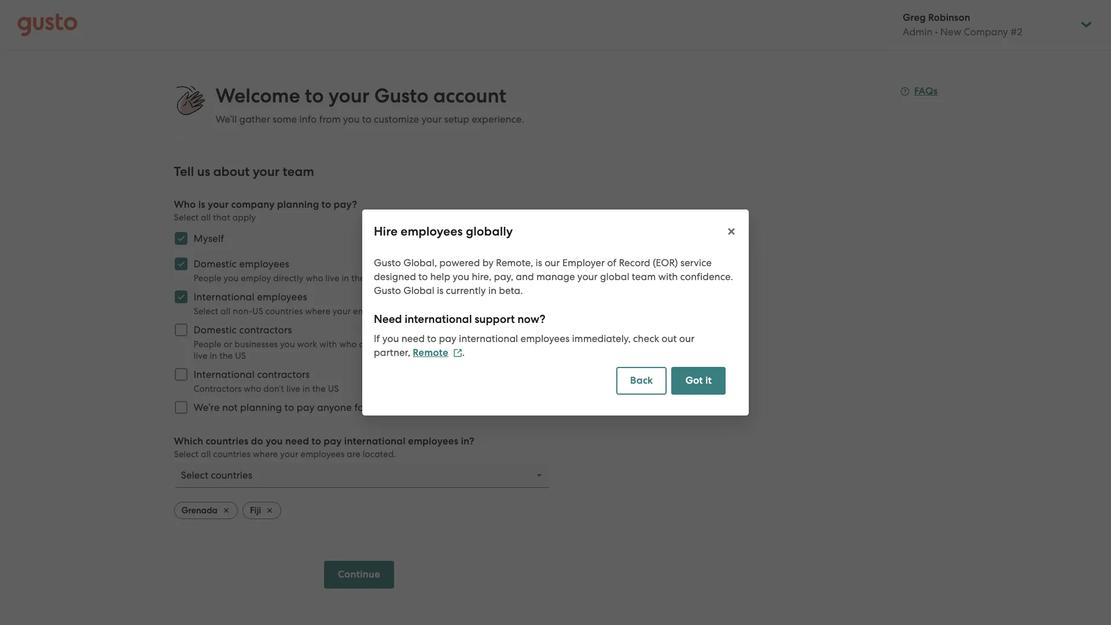 Task type: locate. For each thing, give the bounding box(es) containing it.
1 horizontal spatial live
[[286, 384, 300, 394]]

continue
[[338, 568, 380, 581]]

1 horizontal spatial is
[[437, 285, 444, 296]]

you right if
[[382, 333, 399, 344]]

2 horizontal spatial the
[[351, 273, 365, 284]]

1 vertical spatial gusto
[[374, 257, 401, 269]]

work
[[297, 339, 317, 350]]

in up select all non-us countries where your employees are located
[[342, 273, 349, 284]]

pay,
[[494, 271, 513, 282]]

welcome to your gusto account we'll gather some info from you to customize your setup experience.
[[216, 84, 524, 125]]

live
[[326, 273, 340, 284], [194, 351, 208, 361], [286, 384, 300, 394]]

gusto global international employee suppor dialog
[[362, 210, 749, 416]]

got it
[[686, 374, 712, 387]]

1 vertical spatial need
[[285, 435, 309, 447]]

myself
[[194, 233, 224, 244]]

in up contractors
[[210, 351, 217, 361]]

with down (eor)
[[658, 271, 678, 282]]

international down support at the left of the page
[[459, 333, 518, 344]]

1 vertical spatial international
[[194, 369, 255, 380]]

with right work on the bottom left of page
[[319, 339, 337, 350]]

1 horizontal spatial the
[[312, 384, 326, 394]]

employees up if
[[353, 306, 397, 317]]

for left a
[[438, 339, 449, 350]]

international up contractors
[[194, 369, 255, 380]]

the inside people or businesses you work with who are under contract for a specific project, who live in the us
[[219, 351, 233, 361]]

our inside gusto global, powered by remote, is our employer of record (eor) service designed to help you hire, pay, and manage your global team with confidence. gusto global is currently in beta.
[[545, 257, 560, 269]]

team
[[283, 164, 314, 179], [632, 271, 656, 282]]

international up a
[[405, 313, 472, 326]]

gusto up customize
[[374, 84, 429, 108]]

0 vertical spatial need
[[401, 333, 425, 344]]

contractors who don't live in the us
[[194, 384, 339, 394]]

select down the which
[[174, 449, 199, 460]]

0 vertical spatial gusto
[[374, 84, 429, 108]]

you inside which countries do you need to pay international employees in? select all countries where your employees are located.
[[266, 435, 283, 447]]

select
[[174, 212, 199, 223], [194, 306, 218, 317], [174, 449, 199, 460]]

live inside people or businesses you work with who are under contract for a specific project, who live in the us
[[194, 351, 208, 361]]

employees
[[401, 224, 463, 239], [239, 258, 289, 270], [257, 291, 307, 303], [353, 306, 397, 317], [521, 333, 570, 344], [408, 435, 458, 447], [301, 449, 345, 460]]

us down "businesses"
[[235, 351, 246, 361]]

your up that
[[208, 199, 229, 211]]

you down powered
[[453, 271, 469, 282]]

0 vertical spatial the
[[351, 273, 365, 284]]

1 vertical spatial is
[[536, 257, 542, 269]]

0 vertical spatial international
[[405, 313, 472, 326]]

countries down not
[[213, 449, 251, 460]]

0 horizontal spatial pay
[[297, 402, 315, 413]]

where up work on the bottom left of page
[[305, 306, 330, 317]]

a
[[451, 339, 457, 350]]

2 vertical spatial are
[[347, 449, 360, 460]]

team down record
[[632, 271, 656, 282]]

domestic for domestic employees
[[194, 258, 237, 270]]

in down hire,
[[488, 285, 497, 296]]

team inside gusto global, powered by remote, is our employer of record (eor) service designed to help you hire, pay, and manage your global team with confidence. gusto global is currently in beta.
[[632, 271, 656, 282]]

international
[[194, 291, 255, 303], [194, 369, 255, 380]]

in inside gusto global, powered by remote, is our employer of record (eor) service designed to help you hire, pay, and manage your global team with confidence. gusto global is currently in beta.
[[488, 285, 497, 296]]

customize
[[374, 113, 419, 125]]

which
[[174, 435, 203, 447]]

0 vertical spatial team
[[283, 164, 314, 179]]

where down the do
[[253, 449, 278, 460]]

you right the do
[[266, 435, 283, 447]]

1 horizontal spatial team
[[632, 271, 656, 282]]

the up we're not planning to pay anyone for at least 3 months
[[312, 384, 326, 394]]

our right out
[[679, 333, 695, 344]]

1 vertical spatial are
[[359, 339, 373, 350]]

with inside people or businesses you work with who are under contract for a specific project, who live in the us
[[319, 339, 337, 350]]

contractors
[[239, 324, 292, 336], [257, 369, 310, 380]]

pay for international
[[439, 333, 457, 344]]

2 vertical spatial all
[[201, 449, 211, 460]]

1 vertical spatial live
[[194, 351, 208, 361]]

0 vertical spatial international
[[194, 291, 255, 303]]

employees up global,
[[401, 224, 463, 239]]

0 vertical spatial our
[[545, 257, 560, 269]]

you down domestic employees
[[224, 273, 239, 284]]

2 vertical spatial select
[[174, 449, 199, 460]]

you right from
[[343, 113, 360, 125]]

is right 'who'
[[198, 199, 205, 211]]

us
[[367, 273, 378, 284], [252, 306, 263, 317], [235, 351, 246, 361], [328, 384, 339, 394]]

we're
[[194, 402, 220, 413]]

you left work on the bottom left of page
[[280, 339, 295, 350]]

international up the non-
[[194, 291, 255, 303]]

1 vertical spatial team
[[632, 271, 656, 282]]

to down contractors who don't live in the us
[[285, 402, 294, 413]]

you
[[343, 113, 360, 125], [453, 271, 469, 282], [224, 273, 239, 284], [382, 333, 399, 344], [280, 339, 295, 350], [266, 435, 283, 447]]

0 vertical spatial planning
[[277, 199, 319, 211]]

0 vertical spatial where
[[305, 306, 330, 317]]

1 vertical spatial international
[[459, 333, 518, 344]]

the down or
[[219, 351, 233, 361]]

International employees checkbox
[[168, 284, 194, 310]]

from
[[319, 113, 341, 125]]

2 international from the top
[[194, 369, 255, 380]]

international inside which countries do you need to pay international employees in? select all countries where your employees are located.
[[344, 435, 406, 447]]

select down 'who'
[[174, 212, 199, 223]]

0 horizontal spatial live
[[194, 351, 208, 361]]

all left that
[[201, 212, 211, 223]]

domestic up or
[[194, 324, 237, 336]]

team up who is your company planning to pay? select all that apply
[[283, 164, 314, 179]]

1 horizontal spatial pay
[[324, 435, 342, 447]]

countries left the do
[[206, 435, 249, 447]]

0 vertical spatial all
[[201, 212, 211, 223]]

support
[[475, 313, 515, 326]]

our up manage
[[545, 257, 560, 269]]

back
[[630, 374, 653, 387]]

our
[[545, 257, 560, 269], [679, 333, 695, 344]]

the
[[351, 273, 365, 284], [219, 351, 233, 361], [312, 384, 326, 394]]

1 vertical spatial select
[[194, 306, 218, 317]]

gusto down designed
[[374, 285, 401, 296]]

your
[[329, 84, 370, 108], [422, 113, 442, 125], [253, 164, 280, 179], [208, 199, 229, 211], [578, 271, 598, 282], [333, 306, 351, 317], [280, 449, 298, 460]]

people inside people or businesses you work with who are under contract for a specific project, who live in the us
[[194, 339, 222, 350]]

gusto up designed
[[374, 257, 401, 269]]

months
[[416, 402, 450, 413]]

to left pay?
[[322, 199, 331, 211]]

you inside if you need to pay international employees immediately, check out our partner,
[[382, 333, 399, 344]]

employees down now?
[[521, 333, 570, 344]]

to inside gusto global, powered by remote, is our employer of record (eor) service designed to help you hire, pay, and manage your global team with confidence. gusto global is currently in beta.
[[418, 271, 428, 282]]

in?
[[461, 435, 475, 447]]

1 international from the top
[[194, 291, 255, 303]]

0 vertical spatial is
[[198, 199, 205, 211]]

contractors up don't
[[257, 369, 310, 380]]

contract
[[401, 339, 436, 350]]

pay inside if you need to pay international employees immediately, check out our partner,
[[439, 333, 457, 344]]

0 horizontal spatial for
[[355, 402, 368, 413]]

International contractors checkbox
[[168, 362, 194, 387]]

all down the which
[[201, 449, 211, 460]]

0 vertical spatial domestic
[[194, 258, 237, 270]]

all inside who is your company planning to pay? select all that apply
[[201, 212, 211, 223]]

0 vertical spatial for
[[438, 339, 449, 350]]

who right the directly
[[306, 273, 323, 284]]

employer
[[562, 257, 605, 269]]

1 vertical spatial contractors
[[257, 369, 310, 380]]

faqs
[[914, 85, 938, 97]]

2 vertical spatial pay
[[324, 435, 342, 447]]

live right don't
[[286, 384, 300, 394]]

domestic down myself on the top left of page
[[194, 258, 237, 270]]

international up the located.
[[344, 435, 406, 447]]

who
[[306, 273, 323, 284], [339, 339, 357, 350], [526, 339, 543, 350], [244, 384, 261, 394]]

need inside if you need to pay international employees immediately, check out our partner,
[[401, 333, 425, 344]]

pay down anyone
[[324, 435, 342, 447]]

people left or
[[194, 339, 222, 350]]

1 domestic from the top
[[194, 258, 237, 270]]

1 vertical spatial the
[[219, 351, 233, 361]]

1 horizontal spatial where
[[305, 306, 330, 317]]

1 people from the top
[[194, 273, 222, 284]]

all left the non-
[[221, 306, 231, 317]]

company
[[231, 199, 275, 211]]

1 vertical spatial with
[[319, 339, 337, 350]]

employees down people you employ directly who live in the us
[[257, 291, 307, 303]]

planning
[[277, 199, 319, 211], [240, 402, 282, 413]]

the left designed
[[351, 273, 365, 284]]

is up manage
[[536, 257, 542, 269]]

all
[[201, 212, 211, 223], [221, 306, 231, 317], [201, 449, 211, 460]]

2 horizontal spatial live
[[326, 273, 340, 284]]

some
[[273, 113, 297, 125]]

to down global,
[[418, 271, 428, 282]]

is inside who is your company planning to pay? select all that apply
[[198, 199, 205, 211]]

1 horizontal spatial need
[[401, 333, 425, 344]]

in inside people or businesses you work with who are under contract for a specific project, who live in the us
[[210, 351, 217, 361]]

now?
[[518, 313, 545, 326]]

countries down people you employ directly who live in the us
[[266, 306, 303, 317]]

0 vertical spatial are
[[399, 306, 413, 317]]

contractors up "businesses"
[[239, 324, 292, 336]]

select up domestic contractors option
[[194, 306, 218, 317]]

domestic
[[194, 258, 237, 270], [194, 324, 237, 336]]

service
[[680, 257, 712, 269]]

are inside people or businesses you work with who are under contract for a specific project, who live in the us
[[359, 339, 373, 350]]

1 horizontal spatial with
[[658, 271, 678, 282]]

2 domestic from the top
[[194, 324, 237, 336]]

1 vertical spatial where
[[253, 449, 278, 460]]

2 people from the top
[[194, 339, 222, 350]]

is down help
[[437, 285, 444, 296]]

fiji
[[250, 505, 261, 516]]

pay left anyone
[[297, 402, 315, 413]]

0 horizontal spatial where
[[253, 449, 278, 460]]

us up anyone
[[328, 384, 339, 394]]

0 horizontal spatial the
[[219, 351, 233, 361]]

global,
[[403, 257, 437, 269]]

0 vertical spatial contractors
[[239, 324, 292, 336]]

are down global
[[399, 306, 413, 317]]

1 vertical spatial pay
[[297, 402, 315, 413]]

welcome
[[216, 84, 300, 108]]

your left setup
[[422, 113, 442, 125]]

tell
[[174, 164, 194, 179]]

1 vertical spatial our
[[679, 333, 695, 344]]

pay for anyone
[[297, 402, 315, 413]]

remote link
[[413, 347, 462, 359]]

employees down months
[[408, 435, 458, 447]]

live up select all non-us countries where your employees are located
[[326, 273, 340, 284]]

0 horizontal spatial team
[[283, 164, 314, 179]]

your down employer
[[578, 271, 598, 282]]

0 vertical spatial countries
[[266, 306, 303, 317]]

located
[[415, 306, 446, 317]]

pay up "remote" link
[[439, 333, 457, 344]]

to up info on the top of the page
[[305, 84, 324, 108]]

are left the located.
[[347, 449, 360, 460]]

1 horizontal spatial for
[[438, 339, 449, 350]]

2 vertical spatial gusto
[[374, 285, 401, 296]]

0 horizontal spatial with
[[319, 339, 337, 350]]

live up the international contractors option
[[194, 351, 208, 361]]

gusto inside welcome to your gusto account we'll gather some info from you to customize your setup experience.
[[374, 84, 429, 108]]

need up remote
[[401, 333, 425, 344]]

0 vertical spatial people
[[194, 273, 222, 284]]

to down we're not planning to pay anyone for at least 3 months
[[312, 435, 321, 447]]

international
[[405, 313, 472, 326], [459, 333, 518, 344], [344, 435, 406, 447]]

who down international contractors
[[244, 384, 261, 394]]

with inside gusto global, powered by remote, is our employer of record (eor) service designed to help you hire, pay, and manage your global team with confidence. gusto global is currently in beta.
[[658, 271, 678, 282]]

people up international employees option
[[194, 273, 222, 284]]

1 vertical spatial domestic
[[194, 324, 237, 336]]

your inside which countries do you need to pay international employees in? select all countries where your employees are located.
[[280, 449, 298, 460]]

in
[[342, 273, 349, 284], [488, 285, 497, 296], [210, 351, 217, 361], [303, 384, 310, 394]]

powered
[[439, 257, 480, 269]]

need international support now?
[[374, 313, 545, 326]]

is
[[198, 199, 205, 211], [536, 257, 542, 269], [437, 285, 444, 296]]

planning down contractors who don't live in the us
[[240, 402, 282, 413]]

2 horizontal spatial pay
[[439, 333, 457, 344]]

gusto
[[374, 84, 429, 108], [374, 257, 401, 269], [374, 285, 401, 296]]

are left if
[[359, 339, 373, 350]]

1 horizontal spatial our
[[679, 333, 695, 344]]

need inside which countries do you need to pay international employees in? select all countries where your employees are located.
[[285, 435, 309, 447]]

of
[[607, 257, 617, 269]]

anyone
[[317, 402, 352, 413]]

We're not planning to pay anyone for at least 3 months checkbox
[[168, 395, 194, 420]]

Domestic contractors checkbox
[[168, 317, 194, 343]]

us inside people or businesses you work with who are under contract for a specific project, who live in the us
[[235, 351, 246, 361]]

for left at
[[355, 402, 368, 413]]

your down we're not planning to pay anyone for at least 3 months
[[280, 449, 298, 460]]

1 vertical spatial planning
[[240, 402, 282, 413]]

need right the do
[[285, 435, 309, 447]]

employees up 'employ'
[[239, 258, 289, 270]]

select inside which countries do you need to pay international employees in? select all countries where your employees are located.
[[174, 449, 199, 460]]

people
[[194, 273, 222, 284], [194, 339, 222, 350]]

0 horizontal spatial need
[[285, 435, 309, 447]]

you inside gusto global, powered by remote, is our employer of record (eor) service designed to help you hire, pay, and manage your global team with confidence. gusto global is currently in beta.
[[453, 271, 469, 282]]

pay?
[[334, 199, 357, 211]]

where
[[305, 306, 330, 317], [253, 449, 278, 460]]

1 vertical spatial people
[[194, 339, 222, 350]]

fiji link
[[242, 502, 281, 519]]

to up remote
[[427, 333, 437, 344]]

0 horizontal spatial our
[[545, 257, 560, 269]]

1 gusto from the top
[[374, 84, 429, 108]]

2 vertical spatial international
[[344, 435, 406, 447]]

who left if
[[339, 339, 357, 350]]

domestic employees
[[194, 258, 289, 270]]

0 horizontal spatial is
[[198, 199, 205, 211]]

0 vertical spatial with
[[658, 271, 678, 282]]

people or businesses you work with who are under contract for a specific project, who live in the us
[[194, 339, 543, 361]]

employ
[[241, 273, 271, 284]]

0 vertical spatial pay
[[439, 333, 457, 344]]

least
[[383, 402, 405, 413]]

0 vertical spatial select
[[174, 212, 199, 223]]

confidence.
[[680, 271, 733, 282]]

and
[[516, 271, 534, 282]]

planning right company
[[277, 199, 319, 211]]



Task type: describe. For each thing, give the bounding box(es) containing it.
partner,
[[374, 347, 410, 358]]

immediately,
[[572, 333, 631, 344]]

if you need to pay international employees immediately, check out our partner,
[[374, 333, 695, 358]]

our inside if you need to pay international employees immediately, check out our partner,
[[679, 333, 695, 344]]

Myself checkbox
[[168, 226, 194, 251]]

by
[[483, 257, 494, 269]]

global
[[403, 285, 435, 296]]

all inside which countries do you need to pay international employees in? select all countries where your employees are located.
[[201, 449, 211, 460]]

us up need on the left
[[367, 273, 378, 284]]

back button
[[616, 367, 667, 395]]

got it button
[[672, 367, 726, 395]]

designed
[[374, 271, 416, 282]]

account menu element
[[888, 0, 1094, 49]]

got
[[686, 374, 703, 387]]

international for international employees
[[194, 291, 255, 303]]

(eor)
[[653, 257, 678, 269]]

which countries do you need to pay international employees in? select all countries where your employees are located.
[[174, 435, 475, 460]]

not
[[222, 402, 238, 413]]

employees down we're not planning to pay anyone for at least 3 months
[[301, 449, 345, 460]]

your left need on the left
[[333, 306, 351, 317]]

international contractors
[[194, 369, 310, 380]]

select all non-us countries where your employees are located
[[194, 306, 446, 317]]

account
[[433, 84, 506, 108]]

in up we're not planning to pay anyone for at least 3 months
[[303, 384, 310, 394]]

at
[[370, 402, 380, 413]]

your inside who is your company planning to pay? select all that apply
[[208, 199, 229, 211]]

that
[[213, 212, 230, 223]]

don't
[[264, 384, 284, 394]]

currently
[[446, 285, 486, 296]]

manage
[[537, 271, 575, 282]]

who down now?
[[526, 339, 543, 350]]

project,
[[492, 339, 523, 350]]

2 vertical spatial countries
[[213, 449, 251, 460]]

who is your company planning to pay? select all that apply
[[174, 199, 357, 223]]

are inside which countries do you need to pay international employees in? select all countries where your employees are located.
[[347, 449, 360, 460]]

planning inside who is your company planning to pay? select all that apply
[[277, 199, 319, 211]]

us
[[197, 164, 210, 179]]

domestic contractors
[[194, 324, 292, 336]]

your up from
[[329, 84, 370, 108]]

or
[[224, 339, 232, 350]]

directly
[[273, 273, 304, 284]]

dialog main content element
[[362, 249, 749, 416]]

us down international employees
[[252, 306, 263, 317]]

about
[[213, 164, 250, 179]]

under
[[375, 339, 399, 350]]

beta.
[[499, 285, 523, 296]]

check
[[633, 333, 659, 344]]

2 horizontal spatial is
[[536, 257, 542, 269]]

select inside who is your company planning to pay? select all that apply
[[174, 212, 199, 223]]

1 vertical spatial all
[[221, 306, 231, 317]]

help
[[430, 271, 450, 282]]

hire
[[374, 224, 398, 239]]

1 vertical spatial countries
[[206, 435, 249, 447]]

businesses
[[235, 339, 278, 350]]

2 vertical spatial live
[[286, 384, 300, 394]]

remote
[[413, 347, 448, 359]]

pay inside which countries do you need to pay international employees in? select all countries where your employees are located.
[[324, 435, 342, 447]]

to left customize
[[362, 113, 372, 125]]

you inside welcome to your gusto account we'll gather some info from you to customize your setup experience.
[[343, 113, 360, 125]]

who
[[174, 199, 196, 211]]

2 gusto from the top
[[374, 257, 401, 269]]

gather
[[239, 113, 270, 125]]

3
[[408, 402, 413, 413]]

remote,
[[496, 257, 533, 269]]

apply
[[233, 212, 256, 223]]

0 vertical spatial live
[[326, 273, 340, 284]]

continue button
[[324, 561, 394, 589]]

we're not planning to pay anyone for at least 3 months
[[194, 402, 450, 413]]

need
[[374, 313, 402, 326]]

if
[[374, 333, 380, 344]]

1 vertical spatial for
[[355, 402, 368, 413]]

to inside which countries do you need to pay international employees in? select all countries where your employees are located.
[[312, 435, 321, 447]]

located.
[[363, 449, 396, 460]]

hire employees globally
[[374, 224, 513, 239]]

where inside which countries do you need to pay international employees in? select all countries where your employees are located.
[[253, 449, 278, 460]]

for inside people or businesses you work with who are under contract for a specific project, who live in the us
[[438, 339, 449, 350]]

hire,
[[472, 271, 492, 282]]

setup
[[444, 113, 469, 125]]

people you employ directly who live in the us
[[194, 273, 378, 284]]

your right about
[[253, 164, 280, 179]]

faqs button
[[900, 85, 938, 98]]

it
[[706, 374, 712, 387]]

2 vertical spatial is
[[437, 285, 444, 296]]

Domestic employees checkbox
[[168, 251, 194, 277]]

non-
[[233, 306, 252, 317]]

contractors
[[194, 384, 242, 394]]

global
[[600, 271, 629, 282]]

tell us about your team
[[174, 164, 314, 179]]

globally
[[466, 224, 513, 239]]

domestic for domestic contractors
[[194, 324, 237, 336]]

grenada link
[[174, 502, 238, 519]]

your inside gusto global, powered by remote, is our employer of record (eor) service designed to help you hire, pay, and manage your global team with confidence. gusto global is currently in beta.
[[578, 271, 598, 282]]

you inside people or businesses you work with who are under contract for a specific project, who live in the us
[[280, 339, 295, 350]]

to inside who is your company planning to pay? select all that apply
[[322, 199, 331, 211]]

employees inside if you need to pay international employees immediately, check out our partner,
[[521, 333, 570, 344]]

contractors for domestic contractors
[[239, 324, 292, 336]]

record
[[619, 257, 650, 269]]

home image
[[17, 13, 78, 36]]

international inside if you need to pay international employees immediately, check out our partner,
[[459, 333, 518, 344]]

contractors for international contractors
[[257, 369, 310, 380]]

2 vertical spatial the
[[312, 384, 326, 394]]

do
[[251, 435, 263, 447]]

international for international contractors
[[194, 369, 255, 380]]

people for domestic employees
[[194, 273, 222, 284]]

we'll
[[216, 113, 237, 125]]

info
[[299, 113, 317, 125]]

to inside if you need to pay international employees immediately, check out our partner,
[[427, 333, 437, 344]]

international employees
[[194, 291, 307, 303]]

people for domestic contractors
[[194, 339, 222, 350]]

3 gusto from the top
[[374, 285, 401, 296]]

.
[[462, 347, 465, 358]]

gusto global, powered by remote, is our employer of record (eor) service designed to help you hire, pay, and manage your global team with confidence. gusto global is currently in beta.
[[374, 257, 733, 296]]

specific
[[459, 339, 490, 350]]



Task type: vqa. For each thing, say whether or not it's contained in the screenshot.
Refer & earn link
no



